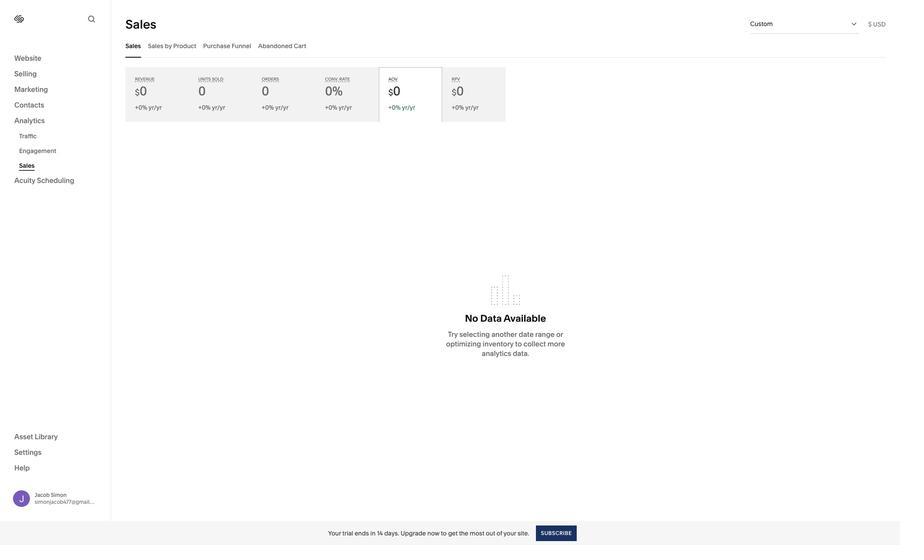 Task type: describe. For each thing, give the bounding box(es) containing it.
engagement
[[19, 147, 56, 155]]

0% down rpv
[[456, 104, 464, 112]]

website
[[14, 54, 41, 63]]

orders
[[262, 77, 279, 82]]

0% yr/yr for aov
[[392, 104, 416, 112]]

units
[[198, 77, 211, 82]]

jacob simon simonjacob477@gmail.com
[[35, 492, 102, 506]]

asset
[[14, 433, 33, 441]]

cart
[[294, 42, 306, 50]]

yr/yr for revenue
[[149, 104, 162, 112]]

0% down conv. rate 0%
[[329, 104, 338, 112]]

engagement link
[[19, 144, 101, 159]]

analytics link
[[14, 116, 96, 126]]

collect
[[524, 340, 546, 349]]

$ 0 for aov
[[389, 84, 401, 99]]

$ for rpv
[[452, 88, 457, 98]]

to for inventory
[[516, 340, 522, 349]]

0 for rpv
[[457, 84, 464, 99]]

conv.
[[325, 77, 339, 82]]

contacts link
[[14, 100, 96, 111]]

available
[[504, 313, 547, 325]]

selecting
[[460, 331, 490, 339]]

inventory
[[483, 340, 514, 349]]

website link
[[14, 53, 96, 64]]

$ usd
[[869, 20, 886, 28]]

tab list containing sales
[[126, 34, 886, 58]]

units sold 0 0% yr/yr
[[198, 77, 225, 112]]

trial
[[343, 530, 353, 538]]

of
[[497, 530, 503, 538]]

0 inside orders 0 0% yr/yr
[[262, 84, 269, 99]]

14
[[377, 530, 383, 538]]

subscribe
[[541, 530, 572, 537]]

days.
[[385, 530, 399, 538]]

now
[[428, 530, 440, 538]]

asset library
[[14, 433, 58, 441]]

analytics
[[482, 350, 512, 358]]

another
[[492, 331, 518, 339]]

or
[[557, 331, 564, 339]]

scheduling
[[37, 176, 74, 185]]

your
[[328, 530, 341, 538]]

yr/yr for conv. rate
[[339, 104, 352, 112]]

site.
[[518, 530, 530, 538]]

0 for aov
[[393, 84, 401, 99]]

try
[[448, 331, 458, 339]]

sales button
[[126, 34, 141, 58]]

in
[[371, 530, 376, 538]]

0% inside orders 0 0% yr/yr
[[265, 104, 274, 112]]

simon
[[51, 492, 67, 499]]

the
[[459, 530, 469, 538]]

yr/yr inside units sold 0 0% yr/yr
[[212, 104, 225, 112]]

sales link
[[19, 159, 101, 173]]

rpv
[[452, 77, 460, 82]]

help link
[[14, 464, 30, 473]]

abandoned cart
[[258, 42, 306, 50]]

revenue
[[135, 77, 155, 82]]

yr/yr inside orders 0 0% yr/yr
[[275, 104, 289, 112]]

your
[[504, 530, 517, 538]]

get
[[448, 530, 458, 538]]

most
[[470, 530, 485, 538]]

acuity scheduling
[[14, 176, 74, 185]]

0% inside conv. rate 0%
[[325, 84, 343, 99]]

to for now
[[441, 530, 447, 538]]

asset library link
[[14, 432, 96, 443]]

data.
[[513, 350, 530, 358]]

ends
[[355, 530, 369, 538]]

traffic
[[19, 132, 37, 140]]

library
[[35, 433, 58, 441]]

settings
[[14, 448, 42, 457]]



Task type: locate. For each thing, give the bounding box(es) containing it.
1 $ 0 from the left
[[135, 84, 147, 99]]

0 vertical spatial to
[[516, 340, 522, 349]]

marketing link
[[14, 85, 96, 95]]

0
[[140, 84, 147, 99], [198, 84, 206, 99], [262, 84, 269, 99], [393, 84, 401, 99], [457, 84, 464, 99]]

$ 0
[[135, 84, 147, 99], [389, 84, 401, 99], [452, 84, 464, 99]]

$
[[869, 20, 872, 28], [135, 88, 140, 98], [389, 88, 393, 98], [452, 88, 457, 98]]

yr/yr for rpv
[[466, 104, 479, 112]]

0 for revenue
[[140, 84, 147, 99]]

0% yr/yr for revenue
[[139, 104, 162, 112]]

product
[[173, 42, 196, 50]]

3 yr/yr from the left
[[275, 104, 289, 112]]

4 0% yr/yr from the left
[[456, 104, 479, 112]]

0% yr/yr down aov on the top left
[[392, 104, 416, 112]]

orders 0 0% yr/yr
[[262, 77, 289, 112]]

no data available
[[465, 313, 547, 325]]

3 0 from the left
[[262, 84, 269, 99]]

purchase
[[203, 42, 230, 50]]

settings link
[[14, 448, 96, 458]]

2 yr/yr from the left
[[212, 104, 225, 112]]

custom
[[751, 20, 773, 28]]

contacts
[[14, 101, 44, 109]]

1 vertical spatial to
[[441, 530, 447, 538]]

rate
[[340, 77, 350, 82]]

0% down orders
[[265, 104, 274, 112]]

5 0 from the left
[[457, 84, 464, 99]]

abandoned cart button
[[258, 34, 306, 58]]

6 yr/yr from the left
[[466, 104, 479, 112]]

range
[[536, 331, 555, 339]]

1 0 from the left
[[140, 84, 147, 99]]

2 horizontal spatial $ 0
[[452, 84, 464, 99]]

$ down rpv
[[452, 88, 457, 98]]

1 horizontal spatial to
[[516, 340, 522, 349]]

$ 0 down revenue
[[135, 84, 147, 99]]

purchase funnel
[[203, 42, 251, 50]]

to inside try selecting another date range or optimizing inventory to collect more analytics data.
[[516, 340, 522, 349]]

abandoned
[[258, 42, 293, 50]]

0% yr/yr down conv. rate 0%
[[329, 104, 352, 112]]

to up data.
[[516, 340, 522, 349]]

$ left usd
[[869, 20, 872, 28]]

funnel
[[232, 42, 251, 50]]

sales
[[126, 17, 157, 31], [126, 42, 141, 50], [148, 42, 164, 50], [19, 162, 35, 170]]

0% yr/yr down revenue
[[139, 104, 162, 112]]

date
[[519, 331, 534, 339]]

2 0% yr/yr from the left
[[329, 104, 352, 112]]

3 $ 0 from the left
[[452, 84, 464, 99]]

upgrade
[[401, 530, 426, 538]]

yr/yr for aov
[[402, 104, 416, 112]]

0 horizontal spatial $ 0
[[135, 84, 147, 99]]

2 0 from the left
[[198, 84, 206, 99]]

sold
[[212, 77, 223, 82]]

out
[[486, 530, 496, 538]]

$ 0 down rpv
[[452, 84, 464, 99]]

$ 0 for rpv
[[452, 84, 464, 99]]

3 0% yr/yr from the left
[[392, 104, 416, 112]]

acuity
[[14, 176, 35, 185]]

0% yr/yr down rpv
[[456, 104, 479, 112]]

to
[[516, 340, 522, 349], [441, 530, 447, 538]]

yr/yr
[[149, 104, 162, 112], [212, 104, 225, 112], [275, 104, 289, 112], [339, 104, 352, 112], [402, 104, 416, 112], [466, 104, 479, 112]]

by
[[165, 42, 172, 50]]

analytics
[[14, 116, 45, 125]]

optimizing
[[446, 340, 481, 349]]

0 horizontal spatial to
[[441, 530, 447, 538]]

5 yr/yr from the left
[[402, 104, 416, 112]]

$ 0 down aov on the top left
[[389, 84, 401, 99]]

2 $ 0 from the left
[[389, 84, 401, 99]]

0 inside units sold 0 0% yr/yr
[[198, 84, 206, 99]]

data
[[481, 313, 502, 325]]

selling link
[[14, 69, 96, 79]]

0% yr/yr for rpv
[[456, 104, 479, 112]]

to left get
[[441, 530, 447, 538]]

0% down revenue
[[139, 104, 147, 112]]

4 0 from the left
[[393, 84, 401, 99]]

0 down rpv
[[457, 84, 464, 99]]

0% down aov on the top left
[[392, 104, 401, 112]]

jacob
[[35, 492, 50, 499]]

0 down revenue
[[140, 84, 147, 99]]

$ for revenue
[[135, 88, 140, 98]]

acuity scheduling link
[[14, 176, 96, 186]]

subscribe button
[[537, 526, 577, 542]]

custom button
[[751, 14, 859, 33]]

0% inside units sold 0 0% yr/yr
[[202, 104, 211, 112]]

1 horizontal spatial $ 0
[[389, 84, 401, 99]]

$ 0 for revenue
[[135, 84, 147, 99]]

$ for aov
[[389, 88, 393, 98]]

1 yr/yr from the left
[[149, 104, 162, 112]]

1 0% yr/yr from the left
[[139, 104, 162, 112]]

usd
[[874, 20, 886, 28]]

0 down orders
[[262, 84, 269, 99]]

0% down units
[[202, 104, 211, 112]]

sales by product button
[[148, 34, 196, 58]]

your trial ends in 14 days. upgrade now to get the most out of your site.
[[328, 530, 530, 538]]

4 yr/yr from the left
[[339, 104, 352, 112]]

try selecting another date range or optimizing inventory to collect more analytics data.
[[446, 331, 565, 358]]

0% down conv.
[[325, 84, 343, 99]]

$ down aov on the top left
[[389, 88, 393, 98]]

more
[[548, 340, 565, 349]]

simonjacob477@gmail.com
[[35, 499, 102, 506]]

0%
[[325, 84, 343, 99], [139, 104, 147, 112], [202, 104, 211, 112], [265, 104, 274, 112], [329, 104, 338, 112], [392, 104, 401, 112], [456, 104, 464, 112]]

help
[[14, 464, 30, 473]]

sales inside button
[[148, 42, 164, 50]]

no
[[465, 313, 479, 325]]

$ down revenue
[[135, 88, 140, 98]]

conv. rate 0%
[[325, 77, 350, 99]]

0 down units
[[198, 84, 206, 99]]

0% yr/yr
[[139, 104, 162, 112], [329, 104, 352, 112], [392, 104, 416, 112], [456, 104, 479, 112]]

tab list
[[126, 34, 886, 58]]

purchase funnel button
[[203, 34, 251, 58]]

aov
[[389, 77, 398, 82]]

0 down aov on the top left
[[393, 84, 401, 99]]

selling
[[14, 69, 37, 78]]

traffic link
[[19, 129, 101, 144]]

0% yr/yr for conv. rate
[[329, 104, 352, 112]]

sales by product
[[148, 42, 196, 50]]

marketing
[[14, 85, 48, 94]]



Task type: vqa. For each thing, say whether or not it's contained in the screenshot.


